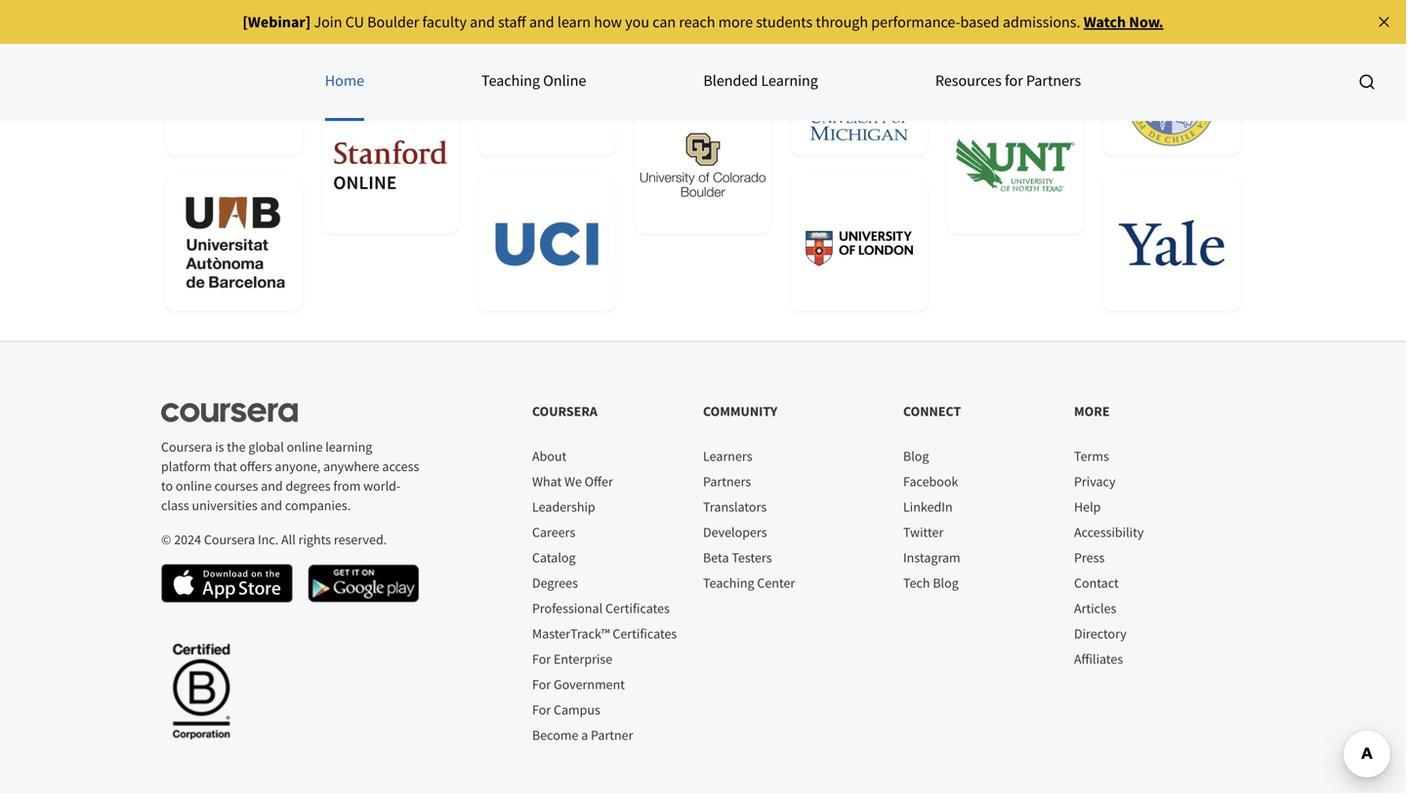 Task type: describe. For each thing, give the bounding box(es) containing it.
class
[[161, 497, 189, 515]]

articles
[[1074, 600, 1117, 618]]

blended
[[703, 71, 758, 90]]

about link
[[532, 448, 567, 465]]

professional certificates link
[[532, 600, 670, 618]]

degrees
[[532, 575, 578, 592]]

press link
[[1074, 549, 1105, 567]]

[webinar] join cu boulder faculty and staff and learn how you can reach more students through performance-based admissions. watch now.
[[243, 12, 1164, 32]]

developers
[[703, 524, 767, 542]]

teaching online
[[481, 71, 586, 90]]

facebook
[[903, 473, 958, 491]]

world-
[[363, 478, 401, 495]]

and right staff
[[529, 12, 554, 32]]

partners inside learners partners translators developers beta testers teaching center
[[703, 473, 751, 491]]

learners partners translators developers beta testers teaching center
[[703, 448, 795, 592]]

teaching online link
[[481, 43, 586, 121]]

for
[[1005, 71, 1023, 90]]

tech
[[903, 575, 930, 592]]

affiliates
[[1074, 651, 1123, 668]]

terms link
[[1074, 448, 1109, 465]]

blended learning link
[[703, 43, 818, 121]]

teaching inside learners partners translators developers beta testers teaching center
[[703, 575, 754, 592]]

contact link
[[1074, 575, 1119, 592]]

coursera for coursera is the global online learning platform that offers anyone, anywhere access to online courses and degrees from world- class universities and companies.
[[161, 439, 212, 456]]

2024
[[174, 531, 201, 549]]

now.
[[1129, 12, 1164, 32]]

facebook link
[[903, 473, 958, 491]]

mastertrack™
[[532, 625, 610, 643]]

beta testers link
[[703, 549, 772, 567]]

[webinar]
[[243, 12, 311, 32]]

home link
[[325, 43, 364, 121]]

learners link
[[703, 448, 752, 465]]

home
[[325, 71, 364, 90]]

professional
[[532, 600, 603, 618]]

how
[[594, 12, 622, 32]]

center
[[757, 575, 795, 592]]

linkedin link
[[903, 499, 953, 516]]

that
[[214, 458, 237, 476]]

the
[[227, 439, 246, 456]]

developers link
[[703, 524, 767, 542]]

become a partner link
[[532, 727, 633, 745]]

2 for from the top
[[532, 676, 551, 694]]

help
[[1074, 499, 1101, 516]]

to
[[161, 478, 173, 495]]

0 vertical spatial online
[[287, 439, 323, 456]]

0 vertical spatial blog
[[903, 448, 929, 465]]

offers
[[240, 458, 272, 476]]

inc.
[[258, 531, 279, 549]]

watch now. link
[[1084, 12, 1164, 32]]

leadership
[[532, 499, 595, 516]]

and down offers
[[261, 478, 283, 495]]

and left staff
[[470, 12, 495, 32]]

blended learning
[[703, 71, 818, 90]]

0 vertical spatial certificates
[[605, 600, 670, 618]]

a
[[581, 727, 588, 745]]

companies.
[[285, 497, 351, 515]]

you
[[625, 12, 649, 32]]

accessibility
[[1074, 524, 1144, 542]]

0 horizontal spatial teaching
[[481, 71, 540, 90]]

through
[[816, 12, 868, 32]]

rights
[[298, 531, 331, 549]]

for enterprise link
[[532, 651, 612, 668]]

can
[[652, 12, 676, 32]]

© 2024 coursera inc. all rights reserved.
[[161, 531, 387, 549]]

1 vertical spatial certificates
[[613, 625, 677, 643]]

students
[[756, 12, 813, 32]]

contact
[[1074, 575, 1119, 592]]

instagram link
[[903, 549, 961, 567]]

blog link
[[903, 448, 929, 465]]

is
[[215, 439, 224, 456]]

tech blog link
[[903, 575, 959, 592]]

privacy link
[[1074, 473, 1116, 491]]

campus
[[554, 702, 600, 719]]

and up © 2024 coursera inc. all rights reserved.
[[260, 497, 282, 515]]

what we offer link
[[532, 473, 613, 491]]

testers
[[732, 549, 772, 567]]

help link
[[1074, 499, 1101, 516]]

community
[[703, 403, 778, 420]]

1 vertical spatial online
[[176, 478, 212, 495]]

reach
[[679, 12, 715, 32]]

staff
[[498, 12, 526, 32]]

menu containing home
[[0, 43, 1406, 121]]

partner
[[591, 727, 633, 745]]

accessibility link
[[1074, 524, 1144, 542]]

resources for partners
[[935, 71, 1081, 90]]

beta
[[703, 549, 729, 567]]

watch
[[1084, 12, 1126, 32]]



Task type: locate. For each thing, give the bounding box(es) containing it.
leadership link
[[532, 499, 595, 516]]

careers
[[532, 524, 575, 542]]

become
[[532, 727, 578, 745]]

mastertrack™ certificates link
[[532, 625, 677, 643]]

access
[[382, 458, 419, 476]]

coursera up platform
[[161, 439, 212, 456]]

2 vertical spatial for
[[532, 702, 551, 719]]

for government link
[[532, 676, 625, 694]]

learning
[[761, 71, 818, 90]]

faculty
[[422, 12, 467, 32]]

catalog link
[[532, 549, 576, 567]]

more
[[718, 12, 753, 32]]

teaching left online
[[481, 71, 540, 90]]

0 horizontal spatial blog
[[903, 448, 929, 465]]

articles link
[[1074, 600, 1117, 618]]

more
[[1074, 403, 1110, 420]]

careers link
[[532, 524, 575, 542]]

0 horizontal spatial online
[[176, 478, 212, 495]]

0 horizontal spatial partners
[[703, 473, 751, 491]]

online up the anyone,
[[287, 439, 323, 456]]

translators
[[703, 499, 767, 516]]

1 horizontal spatial online
[[287, 439, 323, 456]]

twitter link
[[903, 524, 944, 542]]

resources for partners link
[[935, 43, 1081, 121]]

platform
[[161, 458, 211, 476]]

coursera up about at left bottom
[[532, 403, 597, 420]]

partners
[[1026, 71, 1081, 90], [703, 473, 751, 491]]

certificates up mastertrack™ certificates link
[[605, 600, 670, 618]]

0 vertical spatial teaching
[[481, 71, 540, 90]]

menu
[[0, 43, 1406, 121]]

degrees link
[[532, 575, 578, 592]]

teaching center link
[[703, 575, 795, 592]]

all
[[281, 531, 296, 549]]

cu
[[345, 12, 364, 32]]

0 vertical spatial coursera
[[532, 403, 597, 420]]

certified b corporation image
[[161, 633, 241, 750]]

what
[[532, 473, 562, 491]]

join
[[314, 12, 342, 32]]

offer
[[585, 473, 613, 491]]

we
[[564, 473, 582, 491]]

performance-
[[871, 12, 960, 32]]

learning
[[325, 439, 372, 456]]

3 for from the top
[[532, 702, 551, 719]]

about
[[532, 448, 567, 465]]

1 for from the top
[[532, 651, 551, 668]]

enterprise
[[554, 651, 612, 668]]

directory link
[[1074, 625, 1127, 643]]

for up become
[[532, 702, 551, 719]]

1 vertical spatial coursera
[[161, 439, 212, 456]]

government
[[554, 676, 625, 694]]

anywhere
[[323, 458, 379, 476]]

teaching down beta testers link
[[703, 575, 754, 592]]

blog up facebook link
[[903, 448, 929, 465]]

2 vertical spatial coursera
[[204, 531, 255, 549]]

for
[[532, 651, 551, 668], [532, 676, 551, 694], [532, 702, 551, 719]]

directory
[[1074, 625, 1127, 643]]

degrees
[[286, 478, 331, 495]]

1 horizontal spatial blog
[[933, 575, 959, 592]]

learn
[[557, 12, 591, 32]]

and
[[470, 12, 495, 32], [529, 12, 554, 32], [261, 478, 283, 495], [260, 497, 282, 515]]

close banner image
[[1375, 13, 1393, 31]]

coursera inside coursera is the global online learning platform that offers anyone, anywhere access to online courses and degrees from world- class universities and companies.
[[161, 439, 212, 456]]

terms
[[1074, 448, 1109, 465]]

learners
[[703, 448, 752, 465]]

1 vertical spatial blog
[[933, 575, 959, 592]]

partners right for
[[1026, 71, 1081, 90]]

global
[[248, 439, 284, 456]]

blog
[[903, 448, 929, 465], [933, 575, 959, 592]]

instagram
[[903, 549, 961, 567]]

privacy
[[1074, 473, 1116, 491]]

for down the mastertrack™
[[532, 651, 551, 668]]

1 horizontal spatial teaching
[[703, 575, 754, 592]]

partners down 'learners' "link"
[[703, 473, 751, 491]]

online
[[287, 439, 323, 456], [176, 478, 212, 495]]

linkedin
[[903, 499, 953, 516]]

universities
[[192, 497, 258, 515]]

based
[[960, 12, 1000, 32]]

1 vertical spatial teaching
[[703, 575, 754, 592]]

twitter
[[903, 524, 944, 542]]

online down platform
[[176, 478, 212, 495]]

affiliates link
[[1074, 651, 1123, 668]]

boulder
[[367, 12, 419, 32]]

partners link
[[703, 473, 751, 491]]

blog down instagram
[[933, 575, 959, 592]]

coursera for coursera
[[532, 403, 597, 420]]

1 vertical spatial partners
[[703, 473, 751, 491]]

courses
[[214, 478, 258, 495]]

press
[[1074, 549, 1105, 567]]

0 vertical spatial for
[[532, 651, 551, 668]]

coursera down universities
[[204, 531, 255, 549]]

coursera
[[532, 403, 597, 420], [161, 439, 212, 456], [204, 531, 255, 549]]

catalog
[[532, 549, 576, 567]]

coursera is the global online learning platform that offers anyone, anywhere access to online courses and degrees from world- class universities and companies.
[[161, 439, 419, 515]]

online
[[543, 71, 586, 90]]

for campus link
[[532, 702, 600, 719]]

from
[[333, 478, 361, 495]]

0 vertical spatial partners
[[1026, 71, 1081, 90]]

1 vertical spatial for
[[532, 676, 551, 694]]

about what we offer leadership careers catalog degrees professional certificates mastertrack™ certificates for enterprise for government for campus become a partner
[[532, 448, 677, 745]]

1 horizontal spatial partners
[[1026, 71, 1081, 90]]

for up for campus link
[[532, 676, 551, 694]]

certificates down the professional certificates link
[[613, 625, 677, 643]]



Task type: vqa. For each thing, say whether or not it's contained in the screenshot.
the bottommost the stakeholders
no



